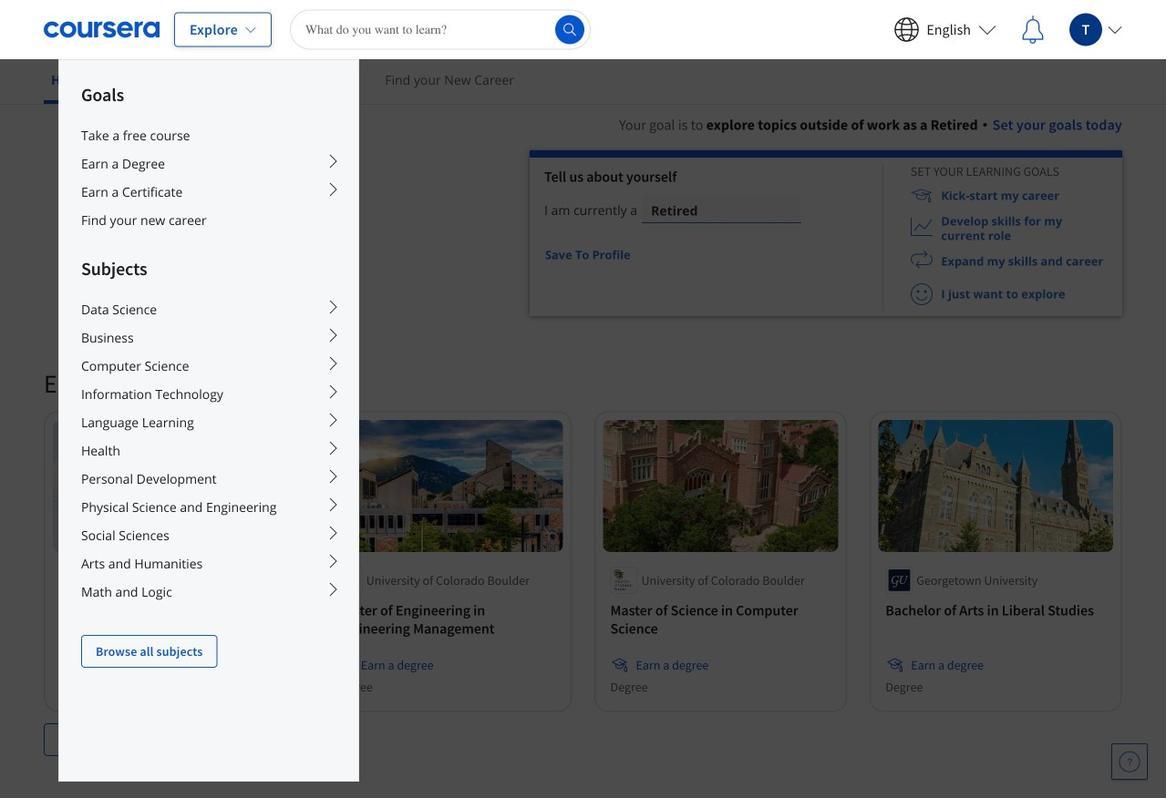Task type: vqa. For each thing, say whether or not it's contained in the screenshot.
online degrees link
no



Task type: describe. For each thing, give the bounding box(es) containing it.
What do you want to learn? text field
[[290, 10, 591, 50]]

coursera image
[[44, 15, 160, 44]]



Task type: locate. For each thing, give the bounding box(es) containing it.
help center image
[[1119, 751, 1141, 773]]

None search field
[[290, 10, 591, 50]]

main content
[[0, 92, 1166, 799]]

most popular certificates collection element
[[44, 786, 1123, 799]]

explore menu element
[[59, 60, 358, 668]]

earn your degree collection element
[[33, 338, 1134, 786]]

status
[[632, 254, 641, 259]]



